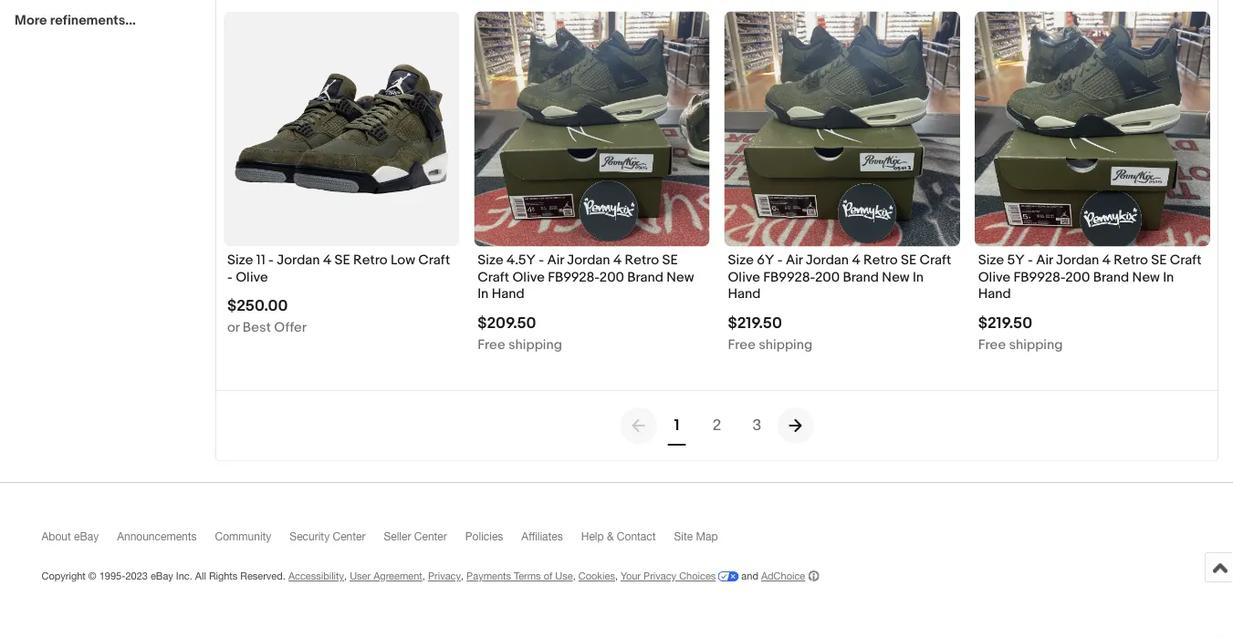 Task type: locate. For each thing, give the bounding box(es) containing it.
2 brand from the left
[[843, 270, 879, 286]]

4 inside size 11 - jordan 4 se retro low craft - olive
[[323, 253, 331, 269]]

0 horizontal spatial shipping
[[508, 337, 562, 354]]

2 horizontal spatial new
[[1132, 270, 1160, 286]]

3 new from the left
[[1132, 270, 1160, 286]]

terms
[[514, 571, 541, 583]]

2 horizontal spatial shipping
[[1009, 337, 1063, 354]]

center right seller
[[414, 531, 447, 544]]

size left 4.5y
[[478, 253, 503, 269]]

size 4.5y - air jordan 4 retro se craft olive fb9928-200 brand new in hand image
[[474, 12, 710, 248]]

©
[[88, 571, 96, 583]]

accessibility
[[288, 571, 344, 583]]

2 horizontal spatial air
[[1036, 253, 1053, 269]]

200 for 6y
[[815, 270, 840, 286]]

olive inside size 5y - air jordan 4 retro se craft olive fb9928-200 brand new in hand
[[978, 270, 1011, 286]]

in inside size 4.5y - air jordan 4 retro se craft olive fb9928-200 brand new in hand
[[478, 286, 489, 303]]

jordan inside size 11 - jordan 4 se retro low craft - olive
[[277, 253, 320, 269]]

brand inside size 5y - air jordan 4 retro se craft olive fb9928-200 brand new in hand
[[1093, 270, 1129, 286]]

size
[[227, 253, 253, 269], [478, 253, 503, 269], [728, 253, 754, 269], [978, 253, 1004, 269]]

olive down 6y
[[728, 270, 760, 286]]

3 retro from the left
[[863, 253, 898, 269]]

olive down 5y
[[978, 270, 1011, 286]]

1 horizontal spatial 200
[[815, 270, 840, 286]]

1 fb9928- from the left
[[548, 270, 599, 286]]

copyright © 1995-2023 ebay inc. all rights reserved. accessibility , user agreement , privacy , payments terms of use , cookies , your privacy choices
[[42, 571, 716, 583]]

2 jordan from the left
[[567, 253, 610, 269]]

air inside size 6y - air jordan 4 retro se craft olive fb9928-200 brand new in hand
[[786, 253, 803, 269]]

0 horizontal spatial center
[[333, 531, 366, 544]]

&
[[607, 531, 614, 544]]

$219.50 free shipping for size 6y - air jordan 4 retro se craft olive fb9928-200 brand new in hand
[[728, 314, 812, 354]]

site
[[674, 531, 693, 544]]

1 center from the left
[[333, 531, 366, 544]]

$219.50 free shipping
[[728, 314, 812, 354], [978, 314, 1063, 354]]

4 inside size 5y - air jordan 4 retro se craft olive fb9928-200 brand new in hand
[[1102, 253, 1111, 269]]

4 for size 6y - air jordan 4 retro se craft olive fb9928-200 brand new in hand
[[852, 253, 860, 269]]

4 retro from the left
[[1114, 253, 1148, 269]]

200 inside size 6y - air jordan 4 retro se craft olive fb9928-200 brand new in hand
[[815, 270, 840, 286]]

brand for size 4.5y - air jordan 4 retro se craft olive fb9928-200 brand new in hand
[[627, 270, 663, 286]]

jordan right 6y
[[806, 253, 849, 269]]

2 size from the left
[[478, 253, 503, 269]]

4 for size 4.5y - air jordan 4 retro se craft olive fb9928-200 brand new in hand
[[613, 253, 622, 269]]

1 200 from the left
[[599, 270, 624, 286]]

new inside size 4.5y - air jordan 4 retro se craft olive fb9928-200 brand new in hand
[[666, 270, 694, 286]]

shipping
[[508, 337, 562, 354], [759, 337, 812, 354], [1009, 337, 1063, 354]]

your privacy choices link
[[621, 571, 739, 583]]

shipping for size 6y - air jordan 4 retro se craft olive fb9928-200 brand new in hand
[[759, 337, 812, 354]]

free inside $209.50 free shipping
[[478, 337, 505, 354]]

200 inside size 5y - air jordan 4 retro se craft olive fb9928-200 brand new in hand
[[1065, 270, 1090, 286]]

$219.50 free shipping for size 5y - air jordan 4 retro se craft olive fb9928-200 brand new in hand
[[978, 314, 1063, 354]]

low
[[391, 253, 415, 269]]

-
[[268, 253, 274, 269], [539, 253, 544, 269], [777, 253, 783, 269], [1028, 253, 1033, 269], [227, 270, 233, 286]]

size 5y - air jordan 4 retro se craft olive fb9928-200 brand new in hand image
[[975, 12, 1210, 248]]

1 air from the left
[[547, 253, 564, 269]]

olive inside size 4.5y - air jordan 4 retro se craft olive fb9928-200 brand new in hand
[[512, 270, 545, 286]]

3 size from the left
[[728, 253, 754, 269]]

air right 5y
[[1036, 253, 1053, 269]]

- up $250.00 on the left of the page
[[227, 270, 233, 286]]

size 6y - air jordan 4 retro se craft olive fb9928-200 brand new in hand
[[728, 253, 951, 303]]

3 jordan from the left
[[806, 253, 849, 269]]

jordan inside size 6y - air jordan 4 retro se craft olive fb9928-200 brand new in hand
[[806, 253, 849, 269]]

retro
[[353, 253, 388, 269], [625, 253, 659, 269], [863, 253, 898, 269], [1114, 253, 1148, 269]]

olive down 4.5y
[[512, 270, 545, 286]]

size left 5y
[[978, 253, 1004, 269]]

hand for size 6y - air jordan 4 retro se craft olive fb9928-200 brand new in hand
[[728, 286, 761, 303]]

3 fb9928- from the left
[[1014, 270, 1065, 286]]

size inside size 4.5y - air jordan 4 retro se craft olive fb9928-200 brand new in hand
[[478, 253, 503, 269]]

0 vertical spatial ebay
[[74, 531, 99, 544]]

0 horizontal spatial brand
[[627, 270, 663, 286]]

size inside size 11 - jordan 4 se retro low craft - olive
[[227, 253, 253, 269]]

4 jordan from the left
[[1056, 253, 1099, 269]]

2 4 from the left
[[613, 253, 622, 269]]

hand inside size 5y - air jordan 4 retro se craft olive fb9928-200 brand new in hand
[[978, 286, 1011, 303]]

in inside size 6y - air jordan 4 retro se craft olive fb9928-200 brand new in hand
[[913, 270, 924, 286]]

user agreement link
[[350, 571, 422, 583]]

olive inside size 6y - air jordan 4 retro se craft olive fb9928-200 brand new in hand
[[728, 270, 760, 286]]

fb9928- down 6y
[[763, 270, 815, 286]]

1 size from the left
[[227, 253, 253, 269]]

3 hand from the left
[[978, 286, 1011, 303]]

se inside size 6y - air jordan 4 retro se craft olive fb9928-200 brand new in hand
[[901, 253, 916, 269]]

3 4 from the left
[[852, 253, 860, 269]]

craft for size 4.5y - air jordan 4 retro se craft olive fb9928-200 brand new in hand
[[478, 270, 509, 286]]

hand
[[492, 286, 524, 303], [728, 286, 761, 303], [978, 286, 1011, 303]]

3 shipping from the left
[[1009, 337, 1063, 354]]

olive for size 6y - air jordan 4 retro se craft olive fb9928-200 brand new in hand
[[728, 270, 760, 286]]

4 size from the left
[[978, 253, 1004, 269]]

fb9928- for 5y
[[1014, 270, 1065, 286]]

brand inside size 6y - air jordan 4 retro se craft olive fb9928-200 brand new in hand
[[843, 270, 879, 286]]

announcements
[[117, 531, 197, 544]]

privacy down seller center link
[[428, 571, 461, 583]]

200 for 5y
[[1065, 270, 1090, 286]]

3 free from the left
[[978, 337, 1006, 354]]

center right security
[[333, 531, 366, 544]]

size 11 - jordan 4 se retro low craft - olive link
[[227, 253, 456, 291]]

2 new from the left
[[882, 270, 910, 286]]

ebay
[[74, 531, 99, 544], [151, 571, 173, 583]]

- inside size 6y - air jordan 4 retro se craft olive fb9928-200 brand new in hand
[[777, 253, 783, 269]]

jordan for size 4.5y - air jordan 4 retro se craft olive fb9928-200 brand new in hand
[[567, 253, 610, 269]]

community
[[215, 531, 271, 544]]

new for size 6y - air jordan 4 retro se craft olive fb9928-200 brand new in hand
[[882, 270, 910, 286]]

4 inside size 6y - air jordan 4 retro se craft olive fb9928-200 brand new in hand
[[852, 253, 860, 269]]

0 horizontal spatial fb9928-
[[548, 270, 599, 286]]

1 horizontal spatial shipping
[[759, 337, 812, 354]]

3 , from the left
[[461, 571, 464, 583]]

4 , from the left
[[573, 571, 576, 583]]

retro inside size 11 - jordan 4 se retro low craft - olive
[[353, 253, 388, 269]]

se for size 6y - air jordan 4 retro se craft olive fb9928-200 brand new in hand
[[901, 253, 916, 269]]

2 $219.50 free shipping from the left
[[978, 314, 1063, 354]]

fb9928-
[[548, 270, 599, 286], [763, 270, 815, 286], [1014, 270, 1065, 286]]

in inside size 5y - air jordan 4 retro se craft olive fb9928-200 brand new in hand
[[1163, 270, 1174, 286]]

hand down 6y
[[728, 286, 761, 303]]

- for 4.5y
[[539, 253, 544, 269]]

se
[[335, 253, 350, 269], [662, 253, 678, 269], [901, 253, 916, 269], [1151, 253, 1167, 269]]

brand
[[627, 270, 663, 286], [843, 270, 879, 286], [1093, 270, 1129, 286]]

2 se from the left
[[662, 253, 678, 269]]

3 brand from the left
[[1093, 270, 1129, 286]]

0 horizontal spatial new
[[666, 270, 694, 286]]

navigation
[[620, 406, 814, 447]]

se for size 5y - air jordan 4 retro se craft olive fb9928-200 brand new in hand
[[1151, 253, 1167, 269]]

1 olive from the left
[[236, 270, 268, 286]]

1 horizontal spatial fb9928-
[[763, 270, 815, 286]]

olive
[[236, 270, 268, 286], [512, 270, 545, 286], [728, 270, 760, 286], [978, 270, 1011, 286]]

1 shipping from the left
[[508, 337, 562, 354]]

$219.50 down 5y
[[978, 314, 1032, 333]]

2 horizontal spatial brand
[[1093, 270, 1129, 286]]

2 fb9928- from the left
[[763, 270, 815, 286]]

2 200 from the left
[[815, 270, 840, 286]]

, left privacy link
[[422, 571, 425, 583]]

brand inside size 4.5y - air jordan 4 retro se craft olive fb9928-200 brand new in hand
[[627, 270, 663, 286]]

retro inside size 4.5y - air jordan 4 retro se craft olive fb9928-200 brand new in hand
[[625, 253, 659, 269]]

size inside size 5y - air jordan 4 retro se craft olive fb9928-200 brand new in hand
[[978, 253, 1004, 269]]

200
[[599, 270, 624, 286], [815, 270, 840, 286], [1065, 270, 1090, 286]]

, left payments
[[461, 571, 464, 583]]

1 $219.50 from the left
[[728, 314, 782, 333]]

,
[[344, 571, 347, 583], [422, 571, 425, 583], [461, 571, 464, 583], [573, 571, 576, 583], [615, 571, 618, 583]]

$219.50 free shipping down 6y
[[728, 314, 812, 354]]

jordan right 4.5y
[[567, 253, 610, 269]]

, left user
[[344, 571, 347, 583]]

privacy
[[428, 571, 461, 583], [644, 571, 676, 583]]

jordan inside size 5y - air jordan 4 retro se craft olive fb9928-200 brand new in hand
[[1056, 253, 1099, 269]]

and adchoice
[[739, 571, 805, 583]]

1 horizontal spatial privacy
[[644, 571, 676, 583]]

2 olive from the left
[[512, 270, 545, 286]]

3 se from the left
[[901, 253, 916, 269]]

1 horizontal spatial free
[[728, 337, 756, 354]]

air right 4.5y
[[547, 253, 564, 269]]

fb9928- down 5y
[[1014, 270, 1065, 286]]

contact
[[617, 531, 656, 544]]

se inside size 5y - air jordan 4 retro se craft olive fb9928-200 brand new in hand
[[1151, 253, 1167, 269]]

craft inside size 6y - air jordan 4 retro se craft olive fb9928-200 brand new in hand
[[920, 253, 951, 269]]

2023
[[125, 571, 148, 583]]

air inside size 4.5y - air jordan 4 retro se craft olive fb9928-200 brand new in hand
[[547, 253, 564, 269]]

fb9928- inside size 4.5y - air jordan 4 retro se craft olive fb9928-200 brand new in hand
[[548, 270, 599, 286]]

shipping inside $209.50 free shipping
[[508, 337, 562, 354]]

affiliates
[[521, 531, 563, 544]]

jordan inside size 4.5y - air jordan 4 retro se craft olive fb9928-200 brand new in hand
[[567, 253, 610, 269]]

0 horizontal spatial privacy
[[428, 571, 461, 583]]

1 horizontal spatial new
[[882, 270, 910, 286]]

1 4 from the left
[[323, 253, 331, 269]]

0 horizontal spatial free
[[478, 337, 505, 354]]

2 shipping from the left
[[759, 337, 812, 354]]

2 horizontal spatial 200
[[1065, 270, 1090, 286]]

- inside size 4.5y - air jordan 4 retro se craft olive fb9928-200 brand new in hand
[[539, 253, 544, 269]]

best
[[243, 320, 271, 337]]

size 6y - air jordan 4 retro se craft olive fb9928-200 brand new in hand image
[[724, 12, 960, 248]]

new inside size 6y - air jordan 4 retro se craft olive fb9928-200 brand new in hand
[[882, 270, 910, 286]]

craft inside size 11 - jordan 4 se retro low craft - olive
[[418, 253, 450, 269]]

privacy right your
[[644, 571, 676, 583]]

4 inside size 4.5y - air jordan 4 retro se craft olive fb9928-200 brand new in hand
[[613, 253, 622, 269]]

air
[[547, 253, 564, 269], [786, 253, 803, 269], [1036, 253, 1053, 269]]

center inside "link"
[[333, 531, 366, 544]]

4 olive from the left
[[978, 270, 1011, 286]]

navigation containing 1
[[620, 406, 814, 447]]

2 horizontal spatial fb9928-
[[1014, 270, 1065, 286]]

fb9928- up $209.50 free shipping
[[548, 270, 599, 286]]

refinements...
[[50, 12, 136, 29]]

craft inside size 5y - air jordan 4 retro se craft olive fb9928-200 brand new in hand
[[1170, 253, 1202, 269]]

1 horizontal spatial in
[[913, 270, 924, 286]]

0 horizontal spatial air
[[547, 253, 564, 269]]

fb9928- for 4.5y
[[548, 270, 599, 286]]

1 brand from the left
[[627, 270, 663, 286]]

air inside size 5y - air jordan 4 retro se craft olive fb9928-200 brand new in hand
[[1036, 253, 1053, 269]]

3 air from the left
[[1036, 253, 1053, 269]]

1 se from the left
[[335, 253, 350, 269]]

adchoice link
[[761, 571, 819, 583]]

free
[[478, 337, 505, 354], [728, 337, 756, 354], [978, 337, 1006, 354]]

about
[[42, 531, 71, 544]]

1 vertical spatial ebay
[[151, 571, 173, 583]]

- inside size 5y - air jordan 4 retro se craft olive fb9928-200 brand new in hand
[[1028, 253, 1033, 269]]

air for 6y
[[786, 253, 803, 269]]

$219.50
[[728, 314, 782, 333], [978, 314, 1032, 333]]

hand inside size 6y - air jordan 4 retro se craft olive fb9928-200 brand new in hand
[[728, 286, 761, 303]]

1 horizontal spatial center
[[414, 531, 447, 544]]

craft inside size 4.5y - air jordan 4 retro se craft olive fb9928-200 brand new in hand
[[478, 270, 509, 286]]

size for size 4.5y - air jordan 4 retro se craft olive fb9928-200 brand new in hand
[[478, 253, 503, 269]]

new inside size 5y - air jordan 4 retro se craft olive fb9928-200 brand new in hand
[[1132, 270, 1160, 286]]

shipping down $209.50
[[508, 337, 562, 354]]

olive down 11
[[236, 270, 268, 286]]

jordan right 11
[[277, 253, 320, 269]]

ebay right about
[[74, 531, 99, 544]]

- right 11
[[268, 253, 274, 269]]

2 horizontal spatial in
[[1163, 270, 1174, 286]]

0 horizontal spatial in
[[478, 286, 489, 303]]

- right 6y
[[777, 253, 783, 269]]

2 $219.50 from the left
[[978, 314, 1032, 333]]

1 $219.50 free shipping from the left
[[728, 314, 812, 354]]

fb9928- inside size 5y - air jordan 4 retro se craft olive fb9928-200 brand new in hand
[[1014, 270, 1065, 286]]

3 200 from the left
[[1065, 270, 1090, 286]]

shipping up 3 link
[[759, 337, 812, 354]]

1 horizontal spatial $219.50 free shipping
[[978, 314, 1063, 354]]

hand up $209.50
[[492, 286, 524, 303]]

more refinements... button
[[15, 12, 136, 29]]

retro inside size 5y - air jordan 4 retro se craft olive fb9928-200 brand new in hand
[[1114, 253, 1148, 269]]

, left cookies link
[[573, 571, 576, 583]]

about ebay link
[[42, 531, 117, 552]]

$219.50 free shipping down 5y
[[978, 314, 1063, 354]]

privacy link
[[428, 571, 461, 583]]

200 for 4.5y
[[599, 270, 624, 286]]

olive for size 4.5y - air jordan 4 retro se craft olive fb9928-200 brand new in hand
[[512, 270, 545, 286]]

retro for size 4.5y - air jordan 4 retro se craft olive fb9928-200 brand new in hand
[[625, 253, 659, 269]]

hand down 5y
[[978, 286, 1011, 303]]

size inside size 6y - air jordan 4 retro se craft olive fb9928-200 brand new in hand
[[728, 253, 754, 269]]

seller
[[384, 531, 411, 544]]

air right 6y
[[786, 253, 803, 269]]

4 4 from the left
[[1102, 253, 1111, 269]]

size left 6y
[[728, 253, 754, 269]]

$219.50 for size 6y - air jordan 4 retro se craft olive fb9928-200 brand new in hand
[[728, 314, 782, 333]]

shipping down the size 5y - air jordan 4 retro se craft olive fb9928-200 brand new in hand link
[[1009, 337, 1063, 354]]

2 horizontal spatial free
[[978, 337, 1006, 354]]

- right 5y
[[1028, 253, 1033, 269]]

2 hand from the left
[[728, 286, 761, 303]]

size 4.5y - air jordan 4 retro se craft olive fb9928-200 brand new in hand
[[478, 253, 694, 303]]

jordan
[[277, 253, 320, 269], [567, 253, 610, 269], [806, 253, 849, 269], [1056, 253, 1099, 269]]

$219.50 down 6y
[[728, 314, 782, 333]]

shipping for size 5y - air jordan 4 retro se craft olive fb9928-200 brand new in hand
[[1009, 337, 1063, 354]]

center
[[333, 531, 366, 544], [414, 531, 447, 544]]

new
[[666, 270, 694, 286], [882, 270, 910, 286], [1132, 270, 1160, 286]]

policies link
[[465, 531, 521, 552]]

1 new from the left
[[666, 270, 694, 286]]

1 horizontal spatial brand
[[843, 270, 879, 286]]

200 inside size 4.5y - air jordan 4 retro se craft olive fb9928-200 brand new in hand
[[599, 270, 624, 286]]

2 center from the left
[[414, 531, 447, 544]]

se inside size 4.5y - air jordan 4 retro se craft olive fb9928-200 brand new in hand
[[662, 253, 678, 269]]

2 retro from the left
[[625, 253, 659, 269]]

4 se from the left
[[1151, 253, 1167, 269]]

retro inside size 6y - air jordan 4 retro se craft olive fb9928-200 brand new in hand
[[863, 253, 898, 269]]

ebay left the inc.
[[151, 571, 173, 583]]

1 retro from the left
[[353, 253, 388, 269]]

0 horizontal spatial 200
[[599, 270, 624, 286]]

1 horizontal spatial air
[[786, 253, 803, 269]]

craft for size 6y - air jordan 4 retro se craft olive fb9928-200 brand new in hand
[[920, 253, 951, 269]]

jordan right 5y
[[1056, 253, 1099, 269]]

fb9928- for 6y
[[763, 270, 815, 286]]

retro for size 6y - air jordan 4 retro se craft olive fb9928-200 brand new in hand
[[863, 253, 898, 269]]

2 air from the left
[[786, 253, 803, 269]]

, left your
[[615, 571, 618, 583]]

copyright
[[42, 571, 86, 583]]

hand for size 5y - air jordan 4 retro se craft olive fb9928-200 brand new in hand
[[978, 286, 1011, 303]]

se for size 4.5y - air jordan 4 retro se craft olive fb9928-200 brand new in hand
[[662, 253, 678, 269]]

2 free from the left
[[728, 337, 756, 354]]

0 horizontal spatial hand
[[492, 286, 524, 303]]

1 hand from the left
[[492, 286, 524, 303]]

1 horizontal spatial $219.50
[[978, 314, 1032, 333]]

4
[[323, 253, 331, 269], [613, 253, 622, 269], [852, 253, 860, 269], [1102, 253, 1111, 269]]

3 olive from the left
[[728, 270, 760, 286]]

1 horizontal spatial hand
[[728, 286, 761, 303]]

size 6y - air jordan 4 retro se craft olive fb9928-200 brand new in hand link
[[728, 253, 956, 307]]

0 horizontal spatial $219.50 free shipping
[[728, 314, 812, 354]]

jordan for size 6y - air jordan 4 retro se craft olive fb9928-200 brand new in hand
[[806, 253, 849, 269]]

in
[[913, 270, 924, 286], [1163, 270, 1174, 286], [478, 286, 489, 303]]

site map
[[674, 531, 718, 544]]

1 free from the left
[[478, 337, 505, 354]]

center for security center
[[333, 531, 366, 544]]

1 jordan from the left
[[277, 253, 320, 269]]

- for 11
[[268, 253, 274, 269]]

fb9928- inside size 6y - air jordan 4 retro se craft olive fb9928-200 brand new in hand
[[763, 270, 815, 286]]

3 link
[[737, 406, 777, 447]]

craft
[[418, 253, 450, 269], [920, 253, 951, 269], [1170, 253, 1202, 269], [478, 270, 509, 286]]

size left 11
[[227, 253, 253, 269]]

6y
[[757, 253, 774, 269]]

0 horizontal spatial $219.50
[[728, 314, 782, 333]]

- right 4.5y
[[539, 253, 544, 269]]

2 horizontal spatial hand
[[978, 286, 1011, 303]]

hand inside size 4.5y - air jordan 4 retro se craft olive fb9928-200 brand new in hand
[[492, 286, 524, 303]]



Task type: vqa. For each thing, say whether or not it's contained in the screenshot.
$209.50
yes



Task type: describe. For each thing, give the bounding box(es) containing it.
security
[[290, 531, 330, 544]]

- for 5y
[[1028, 253, 1033, 269]]

help & contact
[[581, 531, 656, 544]]

map
[[696, 531, 718, 544]]

size 5y - air jordan 4 retro se craft olive fb9928-200 brand new in hand
[[978, 253, 1202, 303]]

seller center
[[384, 531, 447, 544]]

$250.00
[[227, 298, 288, 317]]

1 link
[[657, 406, 697, 447]]

$209.50 free shipping
[[478, 314, 562, 354]]

rights
[[209, 571, 238, 583]]

$209.50
[[478, 314, 536, 333]]

size 4.5y - air jordan 4 retro se craft olive fb9928-200 brand new in hand link
[[478, 253, 706, 307]]

community link
[[215, 531, 290, 552]]

cookies link
[[578, 571, 615, 583]]

craft for size 11 - jordan 4 se retro low craft - olive
[[418, 253, 450, 269]]

size for size 6y - air jordan 4 retro se craft olive fb9928-200 brand new in hand
[[728, 253, 754, 269]]

affiliates link
[[521, 531, 581, 552]]

user
[[350, 571, 371, 583]]

1 , from the left
[[344, 571, 347, 583]]

choices
[[679, 571, 716, 583]]

agreement
[[373, 571, 422, 583]]

site map link
[[674, 531, 736, 552]]

olive inside size 11 - jordan 4 se retro low craft - olive
[[236, 270, 268, 286]]

payments
[[466, 571, 511, 583]]

4 for size 5y - air jordan 4 retro se craft olive fb9928-200 brand new in hand
[[1102, 253, 1111, 269]]

announcements link
[[117, 531, 215, 552]]

2 link
[[697, 406, 737, 447]]

payments terms of use link
[[466, 571, 573, 583]]

size 11 - jordan 4 se retro low craft - olive image
[[224, 46, 459, 213]]

policies
[[465, 531, 503, 544]]

accessibility link
[[288, 571, 344, 583]]

your
[[621, 571, 641, 583]]

all
[[195, 571, 206, 583]]

more
[[15, 12, 47, 29]]

offer
[[274, 320, 307, 337]]

1 horizontal spatial ebay
[[151, 571, 173, 583]]

in for size 4.5y - air jordan 4 retro se craft olive fb9928-200 brand new in hand
[[478, 286, 489, 303]]

center for seller center
[[414, 531, 447, 544]]

size 11 - jordan 4 se retro low craft - olive
[[227, 253, 450, 286]]

$219.50 for size 5y - air jordan 4 retro se craft olive fb9928-200 brand new in hand
[[978, 314, 1032, 333]]

2 , from the left
[[422, 571, 425, 583]]

5y
[[1007, 253, 1025, 269]]

11
[[256, 253, 265, 269]]

help & contact link
[[581, 531, 674, 552]]

se inside size 11 - jordan 4 se retro low craft - olive
[[335, 253, 350, 269]]

jordan for size 5y - air jordan 4 retro se craft olive fb9928-200 brand new in hand
[[1056, 253, 1099, 269]]

reserved.
[[240, 571, 286, 583]]

hand for size 4.5y - air jordan 4 retro se craft olive fb9928-200 brand new in hand
[[492, 286, 524, 303]]

- for 6y
[[777, 253, 783, 269]]

free for size 5y - air jordan 4 retro se craft olive fb9928-200 brand new in hand
[[978, 337, 1006, 354]]

retro for size 11 - jordan 4 se retro low craft - olive
[[353, 253, 388, 269]]

inc.
[[176, 571, 192, 583]]

or
[[227, 320, 240, 337]]

help
[[581, 531, 604, 544]]

2 privacy from the left
[[644, 571, 676, 583]]

size for size 5y - air jordan 4 retro se craft olive fb9928-200 brand new in hand
[[978, 253, 1004, 269]]

0 horizontal spatial ebay
[[74, 531, 99, 544]]

air for 5y
[[1036, 253, 1053, 269]]

1995-
[[99, 571, 125, 583]]

shipping for size 4.5y - air jordan 4 retro se craft olive fb9928-200 brand new in hand
[[508, 337, 562, 354]]

1 privacy from the left
[[428, 571, 461, 583]]

seller center link
[[384, 531, 465, 552]]

new for size 4.5y - air jordan 4 retro se craft olive fb9928-200 brand new in hand
[[666, 270, 694, 286]]

olive for size 5y - air jordan 4 retro se craft olive fb9928-200 brand new in hand
[[978, 270, 1011, 286]]

3
[[753, 417, 762, 436]]

size 5y - air jordan 4 retro se craft olive fb9928-200 brand new in hand link
[[978, 253, 1207, 307]]

cookies
[[578, 571, 615, 583]]

free for size 6y - air jordan 4 retro se craft olive fb9928-200 brand new in hand
[[728, 337, 756, 354]]

security center link
[[290, 531, 384, 552]]

brand for size 5y - air jordan 4 retro se craft olive fb9928-200 brand new in hand
[[1093, 270, 1129, 286]]

5 , from the left
[[615, 571, 618, 583]]

adchoice
[[761, 571, 805, 583]]

$250.00 or best offer
[[227, 298, 307, 337]]

1
[[674, 417, 679, 436]]

new for size 5y - air jordan 4 retro se craft olive fb9928-200 brand new in hand
[[1132, 270, 1160, 286]]

air for 4.5y
[[547, 253, 564, 269]]

in for size 5y - air jordan 4 retro se craft olive fb9928-200 brand new in hand
[[1163, 270, 1174, 286]]

free for size 4.5y - air jordan 4 retro se craft olive fb9928-200 brand new in hand
[[478, 337, 505, 354]]

retro for size 5y - air jordan 4 retro se craft olive fb9928-200 brand new in hand
[[1114, 253, 1148, 269]]

more refinements...
[[15, 12, 136, 29]]

and
[[741, 571, 758, 583]]

in for size 6y - air jordan 4 retro se craft olive fb9928-200 brand new in hand
[[913, 270, 924, 286]]

about ebay
[[42, 531, 99, 544]]

use
[[555, 571, 573, 583]]

of
[[544, 571, 552, 583]]

4.5y
[[507, 253, 536, 269]]

craft for size 5y - air jordan 4 retro se craft olive fb9928-200 brand new in hand
[[1170, 253, 1202, 269]]

2
[[713, 417, 721, 436]]

brand for size 6y - air jordan 4 retro se craft olive fb9928-200 brand new in hand
[[843, 270, 879, 286]]

size for size 11 - jordan 4 se retro low craft - olive
[[227, 253, 253, 269]]

security center
[[290, 531, 366, 544]]



